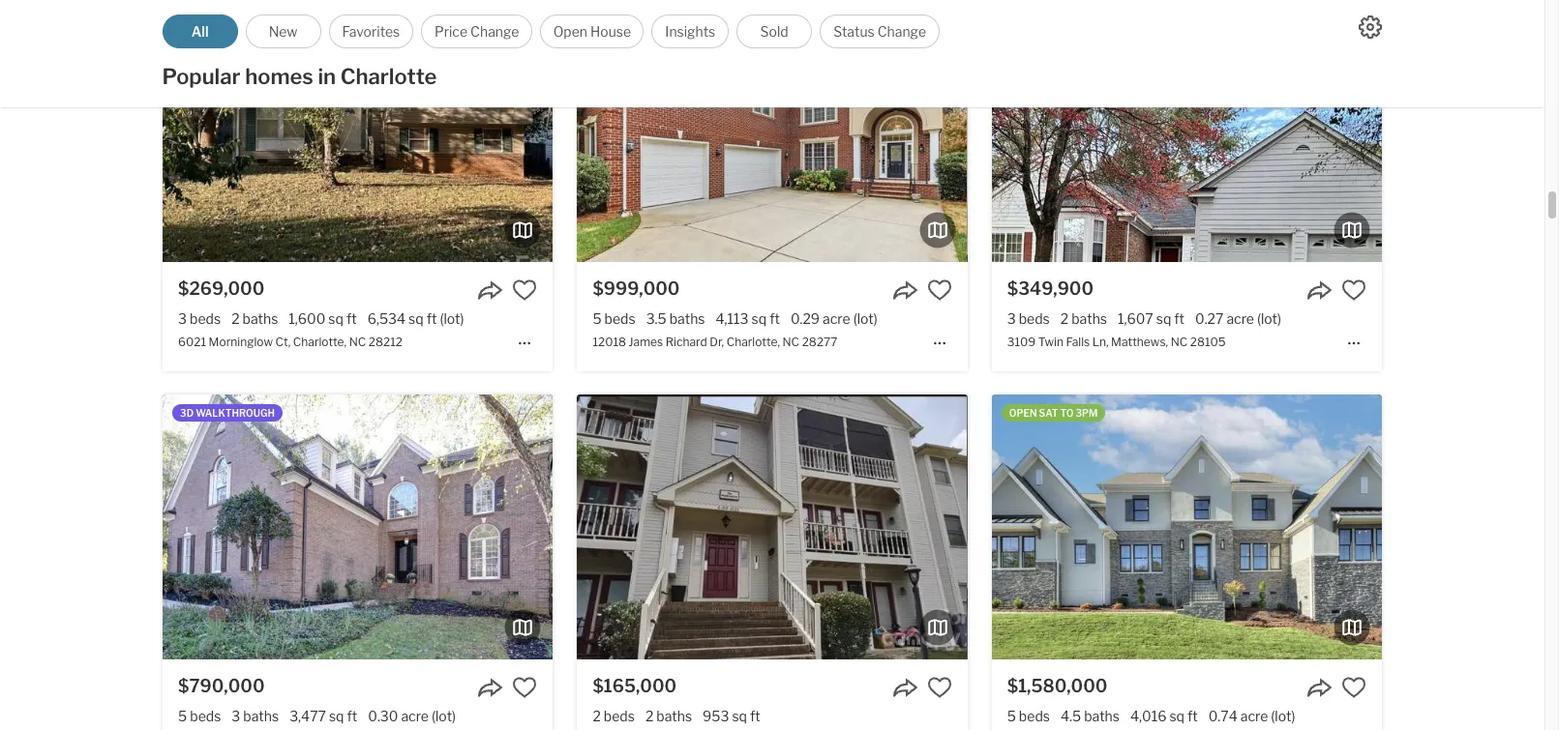 Task type: describe. For each thing, give the bounding box(es) containing it.
open sat to 3pm
[[1009, 407, 1098, 419]]

5 for $790,000
[[178, 708, 187, 725]]

sq for $269,000
[[328, 310, 344, 327]]

ln,
[[1092, 335, 1109, 349]]

ft for $1,580,000
[[1188, 708, 1198, 725]]

beds for $165,000
[[604, 708, 635, 725]]

1 photo of 3220 twelve oaks pl, charlotte, nc 28270 image from the left
[[0, 395, 163, 660]]

2 photo of 9576 greyson ridge dr, charlotte, nc 28277 image from the left
[[992, 395, 1382, 660]]

beds for $349,900
[[1019, 310, 1050, 327]]

sq right 6,534
[[409, 310, 424, 327]]

nc for $999,000
[[783, 335, 800, 349]]

0.74 acre (lot)
[[1209, 708, 1295, 725]]

favorite button checkbox for $269,000
[[512, 278, 537, 303]]

6,534 sq ft (lot)
[[367, 310, 464, 327]]

sq for $999,000
[[752, 310, 767, 327]]

0.27 acre (lot)
[[1195, 310, 1282, 327]]

price change
[[435, 23, 519, 40]]

(lot) for $999,000
[[853, 310, 878, 327]]

1 photo of 6106 meadow rose ln, charlotte, nc 28215 image from the left
[[187, 395, 577, 660]]

video tour
[[595, 9, 654, 21]]

3,477
[[290, 708, 326, 725]]

status change
[[834, 23, 926, 40]]

5 beds for $790,000
[[178, 708, 221, 725]]

price
[[435, 23, 468, 40]]

2 baths for $349,900
[[1061, 310, 1107, 327]]

open
[[553, 23, 588, 40]]

video
[[595, 9, 625, 21]]

favorite button image for $790,000
[[512, 676, 537, 701]]

acre for $349,900
[[1227, 310, 1254, 327]]

0.29
[[791, 310, 820, 327]]

6021 morninglow ct, charlotte, nc 28212
[[178, 335, 403, 349]]

2 photo of 12018 james richard dr, charlotte, nc 28277 image from the left
[[577, 0, 967, 262]]

baths for $790,000
[[243, 708, 279, 725]]

ft for $999,000
[[770, 310, 780, 327]]

4.5 baths
[[1061, 708, 1120, 725]]

3 photo of 6021 morninglow ct, charlotte, nc 28212 image from the left
[[553, 0, 943, 262]]

favorite button checkbox for $999,000
[[927, 278, 952, 303]]

insights
[[665, 23, 716, 40]]

favorite button image for $349,900
[[1341, 278, 1366, 303]]

house
[[590, 23, 631, 40]]

beds for $269,000
[[190, 310, 221, 327]]

3 photo of 3109 twin falls ln, matthews, nc 28105 image from the left
[[1382, 0, 1559, 262]]

3 beds for $269,000
[[178, 310, 221, 327]]

953 sq ft
[[703, 708, 760, 725]]

2 photo of 3220 twelve oaks pl, charlotte, nc 28270 image from the left
[[163, 395, 553, 660]]

sq for $790,000
[[329, 708, 344, 725]]

3 for $269,000
[[178, 310, 187, 327]]

$790,000
[[178, 677, 265, 697]]

12018
[[593, 335, 626, 349]]

james
[[629, 335, 663, 349]]

charlotte
[[340, 64, 437, 89]]

(lot) right 6,534
[[440, 310, 464, 327]]

popular
[[162, 64, 241, 89]]

0.29 acre (lot)
[[791, 310, 878, 327]]

ft for $269,000
[[346, 310, 357, 327]]

0.30 acre (lot)
[[368, 708, 456, 725]]

3.5 baths
[[646, 310, 705, 327]]

Sold radio
[[737, 15, 812, 48]]

in
[[318, 64, 336, 89]]

favorite button checkbox for $165,000
[[927, 676, 952, 701]]

change for status change
[[878, 23, 926, 40]]

2 photo of 3109 twin falls ln, matthews, nc 28105 image from the left
[[992, 0, 1382, 262]]

4,113
[[716, 310, 749, 327]]

3.5
[[646, 310, 667, 327]]

$349,900
[[1007, 278, 1094, 299]]

3 photo of 3220 twelve oaks pl, charlotte, nc 28270 image from the left
[[553, 395, 943, 660]]

$1,580,000
[[1007, 677, 1108, 697]]

nc for $349,900
[[1171, 335, 1188, 349]]

Status Change radio
[[820, 15, 940, 48]]

2 baths for $165,000
[[645, 708, 692, 725]]

walkthrough
[[196, 407, 275, 419]]

$999,000
[[593, 278, 680, 299]]

beds for $1,580,000
[[1019, 708, 1050, 725]]

12018 james richard dr, charlotte, nc 28277
[[593, 335, 838, 349]]

5 beds for $1,580,000
[[1007, 708, 1050, 725]]

1,600
[[289, 310, 326, 327]]

1 photo of 3109 twin falls ln, matthews, nc 28105 image from the left
[[602, 0, 992, 262]]

4,016
[[1130, 708, 1167, 725]]

3d
[[180, 407, 194, 419]]

3pm
[[1076, 407, 1098, 419]]

favorite button image for $269,000
[[512, 278, 537, 303]]

1 photo of 6021 morninglow ct, charlotte, nc 28212 image from the left
[[0, 0, 163, 262]]

acre for $790,000
[[401, 708, 429, 725]]

open house
[[553, 23, 631, 40]]

3 photo of 6106 meadow rose ln, charlotte, nc 28215 image from the left
[[967, 395, 1357, 660]]

0.30
[[368, 708, 398, 725]]

new
[[269, 23, 298, 40]]

acre for $999,000
[[823, 310, 850, 327]]



Task type: locate. For each thing, give the bounding box(es) containing it.
Price Change radio
[[421, 15, 533, 48]]

beds for $999,000
[[604, 310, 636, 327]]

1 horizontal spatial charlotte,
[[727, 335, 780, 349]]

beds
[[190, 310, 221, 327], [604, 310, 636, 327], [1019, 310, 1050, 327], [190, 708, 221, 725], [604, 708, 635, 725], [1019, 708, 1050, 725]]

sq for $349,900
[[1156, 310, 1171, 327]]

sq right 3,477
[[329, 708, 344, 725]]

1 photo of 12018 james richard dr, charlotte, nc 28277 image from the left
[[187, 0, 577, 262]]

baths left the 953
[[656, 708, 692, 725]]

acre right the 0.74
[[1241, 708, 1268, 725]]

2 baths up falls
[[1061, 310, 1107, 327]]

baths up richard
[[669, 310, 705, 327]]

3 beds for $349,900
[[1007, 310, 1050, 327]]

1 photo of 9576 greyson ridge dr, charlotte, nc 28277 image from the left
[[602, 395, 992, 660]]

(lot) right 0.29
[[853, 310, 878, 327]]

1 horizontal spatial 5
[[593, 310, 602, 327]]

beds up "6021"
[[190, 310, 221, 327]]

favorite button image for $1,580,000
[[1341, 676, 1366, 701]]

nc left 28212
[[349, 335, 366, 349]]

28277
[[802, 335, 838, 349]]

0 horizontal spatial 5
[[178, 708, 187, 725]]

(lot) for $349,900
[[1257, 310, 1282, 327]]

sq right the 953
[[732, 708, 747, 725]]

0 horizontal spatial nc
[[349, 335, 366, 349]]

change right price
[[470, 23, 519, 40]]

falls
[[1066, 335, 1090, 349]]

acre
[[823, 310, 850, 327], [1227, 310, 1254, 327], [401, 708, 429, 725], [1241, 708, 1268, 725]]

change for price change
[[470, 23, 519, 40]]

favorite button checkbox
[[1341, 278, 1366, 303], [512, 676, 537, 701], [927, 676, 952, 701], [1341, 676, 1366, 701]]

1 horizontal spatial 2 baths
[[645, 708, 692, 725]]

baths up morninglow
[[242, 310, 278, 327]]

photo of 6106 meadow rose ln, charlotte, nc 28215 image
[[187, 395, 577, 660], [577, 395, 967, 660], [967, 395, 1357, 660]]

0 horizontal spatial favorite button checkbox
[[512, 278, 537, 303]]

0 horizontal spatial 2 baths
[[231, 310, 278, 327]]

5 down $790,000
[[178, 708, 187, 725]]

change right status at the right top
[[878, 23, 926, 40]]

baths
[[242, 310, 278, 327], [669, 310, 705, 327], [1072, 310, 1107, 327], [243, 708, 279, 725], [656, 708, 692, 725], [1084, 708, 1120, 725]]

2 horizontal spatial 3
[[1007, 310, 1016, 327]]

1 horizontal spatial 5 beds
[[593, 310, 636, 327]]

option group containing all
[[162, 15, 940, 48]]

beds left 4.5
[[1019, 708, 1050, 725]]

morninglow
[[209, 335, 273, 349]]

0.74
[[1209, 708, 1238, 725]]

favorite button image for $165,000
[[927, 676, 952, 701]]

2 horizontal spatial 5
[[1007, 708, 1016, 725]]

5 beds up 12018
[[593, 310, 636, 327]]

charlotte,
[[293, 335, 347, 349], [727, 335, 780, 349]]

tour
[[627, 9, 654, 21]]

nc left 28105
[[1171, 335, 1188, 349]]

ft for $349,900
[[1174, 310, 1185, 327]]

2 for $165,000
[[645, 708, 654, 725]]

0 horizontal spatial 3
[[178, 310, 187, 327]]

ft left 0.27
[[1174, 310, 1185, 327]]

open
[[1009, 407, 1037, 419]]

dr,
[[710, 335, 724, 349]]

favorite button checkbox for $1,580,000
[[1341, 676, 1366, 701]]

0.27
[[1195, 310, 1224, 327]]

change
[[470, 23, 519, 40], [878, 23, 926, 40]]

2 for $349,900
[[1061, 310, 1069, 327]]

option group
[[162, 15, 940, 48]]

ft left 6,534
[[346, 310, 357, 327]]

sq for $165,000
[[732, 708, 747, 725]]

(lot)
[[440, 310, 464, 327], [853, 310, 878, 327], [1257, 310, 1282, 327], [432, 708, 456, 725], [1271, 708, 1295, 725]]

3 photo of 12018 james richard dr, charlotte, nc 28277 image from the left
[[967, 0, 1357, 262]]

sat
[[1039, 407, 1058, 419]]

1 horizontal spatial favorite button checkbox
[[927, 278, 952, 303]]

ft right the 953
[[750, 708, 760, 725]]

3 beds
[[178, 310, 221, 327], [1007, 310, 1050, 327]]

5 down $1,580,000
[[1007, 708, 1016, 725]]

favorites
[[342, 23, 400, 40]]

baths right 4.5
[[1084, 708, 1120, 725]]

3 up "6021"
[[178, 310, 187, 327]]

sq right 4,016
[[1170, 708, 1185, 725]]

acre right 0.30
[[401, 708, 429, 725]]

All radio
[[162, 15, 238, 48]]

2 3 beds from the left
[[1007, 310, 1050, 327]]

6,534
[[367, 310, 406, 327]]

baths for $1,580,000
[[1084, 708, 1120, 725]]

1 horizontal spatial 3
[[232, 708, 240, 725]]

acre for $1,580,000
[[1241, 708, 1268, 725]]

Open House radio
[[540, 15, 644, 48]]

ft for $165,000
[[750, 708, 760, 725]]

(lot) right 0.30
[[432, 708, 456, 725]]

favorite button checkbox
[[512, 278, 537, 303], [927, 278, 952, 303]]

nc
[[349, 335, 366, 349], [783, 335, 800, 349], [1171, 335, 1188, 349]]

acre right 0.27
[[1227, 310, 1254, 327]]

Favorites radio
[[329, 15, 413, 48]]

1 3 beds from the left
[[178, 310, 221, 327]]

photo of 12018 james richard dr, charlotte, nc 28277 image
[[187, 0, 577, 262], [577, 0, 967, 262], [967, 0, 1357, 262]]

5 beds for $999,000
[[593, 310, 636, 327]]

beds down $790,000
[[190, 708, 221, 725]]

New radio
[[245, 15, 321, 48]]

3 nc from the left
[[1171, 335, 1188, 349]]

charlotte, down 4,113 sq ft
[[727, 335, 780, 349]]

photo of 9576 greyson ridge dr, charlotte, nc 28277 image
[[602, 395, 992, 660], [992, 395, 1382, 660], [1382, 395, 1559, 660]]

4,016 sq ft
[[1130, 708, 1198, 725]]

2 photo of 6106 meadow rose ln, charlotte, nc 28215 image from the left
[[577, 395, 967, 660]]

2 baths
[[231, 310, 278, 327], [1061, 310, 1107, 327], [645, 708, 692, 725]]

favorite button image for $999,000
[[927, 278, 952, 303]]

all
[[191, 23, 209, 40]]

homes
[[245, 64, 313, 89]]

1,607
[[1118, 310, 1153, 327]]

ct,
[[275, 335, 291, 349]]

ft left 0.29
[[770, 310, 780, 327]]

ft
[[346, 310, 357, 327], [426, 310, 437, 327], [770, 310, 780, 327], [1174, 310, 1185, 327], [347, 708, 357, 725], [750, 708, 760, 725], [1188, 708, 1198, 725]]

baths for $349,900
[[1072, 310, 1107, 327]]

5 for $1,580,000
[[1007, 708, 1016, 725]]

beds up 3109
[[1019, 310, 1050, 327]]

favorite button image
[[512, 278, 537, 303], [927, 278, 952, 303], [1341, 278, 1366, 303], [512, 676, 537, 701], [927, 676, 952, 701], [1341, 676, 1366, 701]]

5 up 12018
[[593, 310, 602, 327]]

Insights radio
[[652, 15, 729, 48]]

5 for $999,000
[[593, 310, 602, 327]]

1 charlotte, from the left
[[293, 335, 347, 349]]

0 horizontal spatial 5 beds
[[178, 708, 221, 725]]

5 beds
[[593, 310, 636, 327], [178, 708, 221, 725], [1007, 708, 1050, 725]]

3,477 sq ft
[[290, 708, 357, 725]]

photo of 6021 morninglow ct, charlotte, nc 28212 image
[[0, 0, 163, 262], [163, 0, 553, 262], [553, 0, 943, 262]]

2 horizontal spatial 2 baths
[[1061, 310, 1107, 327]]

2
[[231, 310, 240, 327], [1061, 310, 1069, 327], [593, 708, 601, 725], [645, 708, 654, 725]]

popular homes in charlotte
[[162, 64, 437, 89]]

2 change from the left
[[878, 23, 926, 40]]

4.5
[[1061, 708, 1081, 725]]

1,600 sq ft
[[289, 310, 357, 327]]

1 change from the left
[[470, 23, 519, 40]]

sq for $1,580,000
[[1170, 708, 1185, 725]]

baths for $269,000
[[242, 310, 278, 327]]

favorite button checkbox for $790,000
[[512, 676, 537, 701]]

3 up 3109
[[1007, 310, 1016, 327]]

photo of 3109 twin falls ln, matthews, nc 28105 image
[[602, 0, 992, 262], [992, 0, 1382, 262], [1382, 0, 1559, 262]]

3
[[178, 310, 187, 327], [1007, 310, 1016, 327], [232, 708, 240, 725]]

1 horizontal spatial change
[[878, 23, 926, 40]]

2 for $269,000
[[231, 310, 240, 327]]

1 horizontal spatial nc
[[783, 335, 800, 349]]

3d walkthrough
[[180, 407, 275, 419]]

28212
[[369, 335, 403, 349]]

baths for $999,000
[[669, 310, 705, 327]]

2 baths up morninglow
[[231, 310, 278, 327]]

0 horizontal spatial change
[[470, 23, 519, 40]]

5 beds down $1,580,000
[[1007, 708, 1050, 725]]

3109 twin falls ln, matthews, nc 28105
[[1007, 335, 1226, 349]]

2 baths down $165,000
[[645, 708, 692, 725]]

sq right 4,113
[[752, 310, 767, 327]]

5 beds down $790,000
[[178, 708, 221, 725]]

2 horizontal spatial nc
[[1171, 335, 1188, 349]]

photo of 3220 twelve oaks pl, charlotte, nc 28270 image
[[0, 395, 163, 660], [163, 395, 553, 660], [553, 395, 943, 660]]

(lot) for $1,580,000
[[1271, 708, 1295, 725]]

baths left 3,477
[[243, 708, 279, 725]]

1,607 sq ft
[[1118, 310, 1185, 327]]

1 nc from the left
[[349, 335, 366, 349]]

28105
[[1190, 335, 1226, 349]]

sold
[[760, 23, 789, 40]]

ft right 6,534
[[426, 310, 437, 327]]

2 baths for $269,000
[[231, 310, 278, 327]]

matthews,
[[1111, 335, 1168, 349]]

(lot) right 0.27
[[1257, 310, 1282, 327]]

2 photo of 6021 morninglow ct, charlotte, nc 28212 image from the left
[[163, 0, 553, 262]]

beds up 12018
[[604, 310, 636, 327]]

twin
[[1038, 335, 1064, 349]]

baths up ln,
[[1072, 310, 1107, 327]]

5
[[593, 310, 602, 327], [178, 708, 187, 725], [1007, 708, 1016, 725]]

953
[[703, 708, 729, 725]]

ft left the 0.74
[[1188, 708, 1198, 725]]

3 beds up "6021"
[[178, 310, 221, 327]]

2 horizontal spatial 5 beds
[[1007, 708, 1050, 725]]

2 charlotte, from the left
[[727, 335, 780, 349]]

richard
[[666, 335, 707, 349]]

ft for $790,000
[[347, 708, 357, 725]]

ft left 0.30
[[347, 708, 357, 725]]

$269,000
[[178, 278, 265, 299]]

status
[[834, 23, 875, 40]]

3 beds up 3109
[[1007, 310, 1050, 327]]

3 for $349,900
[[1007, 310, 1016, 327]]

3 baths
[[232, 708, 279, 725]]

4,113 sq ft
[[716, 310, 780, 327]]

3 down $790,000
[[232, 708, 240, 725]]

sq right 1,607
[[1156, 310, 1171, 327]]

nc down 0.29
[[783, 335, 800, 349]]

6021
[[178, 335, 206, 349]]

sq right 1,600
[[328, 310, 344, 327]]

3109
[[1007, 335, 1036, 349]]

(lot) for $790,000
[[432, 708, 456, 725]]

to
[[1060, 407, 1074, 419]]

2 nc from the left
[[783, 335, 800, 349]]

baths for $165,000
[[656, 708, 692, 725]]

beds down $165,000
[[604, 708, 635, 725]]

0 horizontal spatial 3 beds
[[178, 310, 221, 327]]

(lot) right the 0.74
[[1271, 708, 1295, 725]]

2 favorite button checkbox from the left
[[927, 278, 952, 303]]

3 photo of 9576 greyson ridge dr, charlotte, nc 28277 image from the left
[[1382, 395, 1559, 660]]

charlotte, down 1,600 sq ft
[[293, 335, 347, 349]]

acre up 28277
[[823, 310, 850, 327]]

sq
[[328, 310, 344, 327], [409, 310, 424, 327], [752, 310, 767, 327], [1156, 310, 1171, 327], [329, 708, 344, 725], [732, 708, 747, 725], [1170, 708, 1185, 725]]

0 horizontal spatial charlotte,
[[293, 335, 347, 349]]

1 favorite button checkbox from the left
[[512, 278, 537, 303]]

1 horizontal spatial 3 beds
[[1007, 310, 1050, 327]]

$165,000
[[593, 677, 677, 697]]

favorite button checkbox for $349,900
[[1341, 278, 1366, 303]]

beds for $790,000
[[190, 708, 221, 725]]

2 beds
[[593, 708, 635, 725]]



Task type: vqa. For each thing, say whether or not it's contained in the screenshot.
"Redfin Premier" button
no



